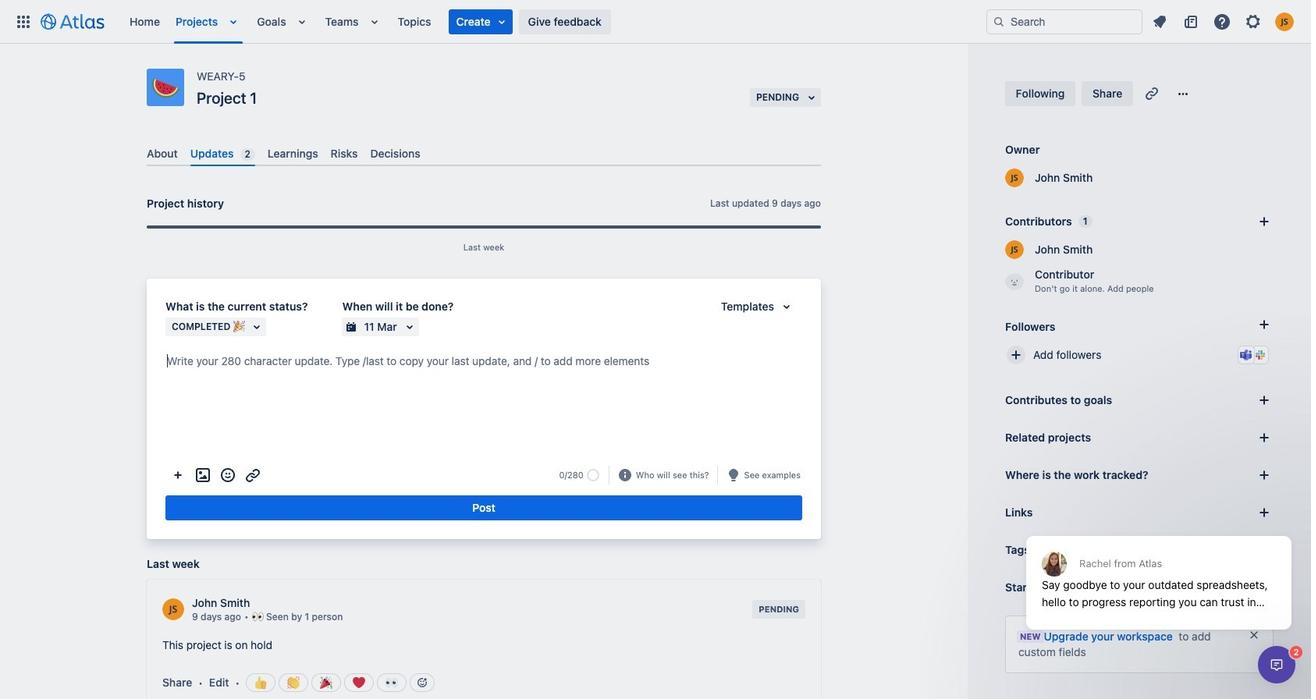 Task type: vqa. For each thing, say whether or not it's contained in the screenshot.
"search" image
yes



Task type: describe. For each thing, give the bounding box(es) containing it.
list item inside list
[[448, 9, 512, 34]]

insert link image
[[244, 466, 262, 485]]

:clap: image
[[287, 677, 300, 689]]

help image
[[1213, 12, 1232, 31]]

add follower image
[[1007, 346, 1026, 364]]

msteams logo showing  channels are connected to this project image
[[1240, 349, 1253, 361]]

0 horizontal spatial list
[[122, 0, 987, 43]]

close banner image
[[1248, 629, 1260, 642]]

top element
[[9, 0, 987, 43]]

1 vertical spatial dialog
[[1258, 646, 1296, 684]]

insert emoji image
[[219, 466, 237, 485]]

0 vertical spatial dialog
[[1019, 498, 1300, 642]]

search image
[[993, 15, 1005, 28]]



Task type: locate. For each thing, give the bounding box(es) containing it.
more actions image
[[169, 466, 187, 485]]

list
[[122, 0, 987, 43], [1146, 9, 1302, 34]]

1 horizontal spatial list
[[1146, 9, 1302, 34]]

banner
[[0, 0, 1311, 44]]

:thumbsup: image
[[255, 677, 267, 689], [255, 677, 267, 689]]

None search field
[[987, 9, 1143, 34]]

:heart: image
[[353, 677, 365, 689], [353, 677, 365, 689]]

tab list
[[140, 140, 827, 166]]

dialog
[[1019, 498, 1300, 642], [1258, 646, 1296, 684]]

add a follower image
[[1255, 315, 1274, 334]]

slack logo showing nan channels are connected to this project image
[[1254, 349, 1267, 361]]

Main content area, start typing to enter text. text field
[[165, 352, 802, 376]]

:eyes: image
[[386, 677, 398, 689], [386, 677, 398, 689]]

add files, videos, or images image
[[194, 466, 212, 485]]

list item
[[224, 0, 246, 43], [292, 0, 314, 43], [365, 0, 387, 43], [448, 9, 512, 34]]

:clap: image
[[287, 677, 300, 689]]

:tada: image
[[320, 677, 333, 689], [320, 677, 333, 689]]

Search field
[[987, 9, 1143, 34]]



